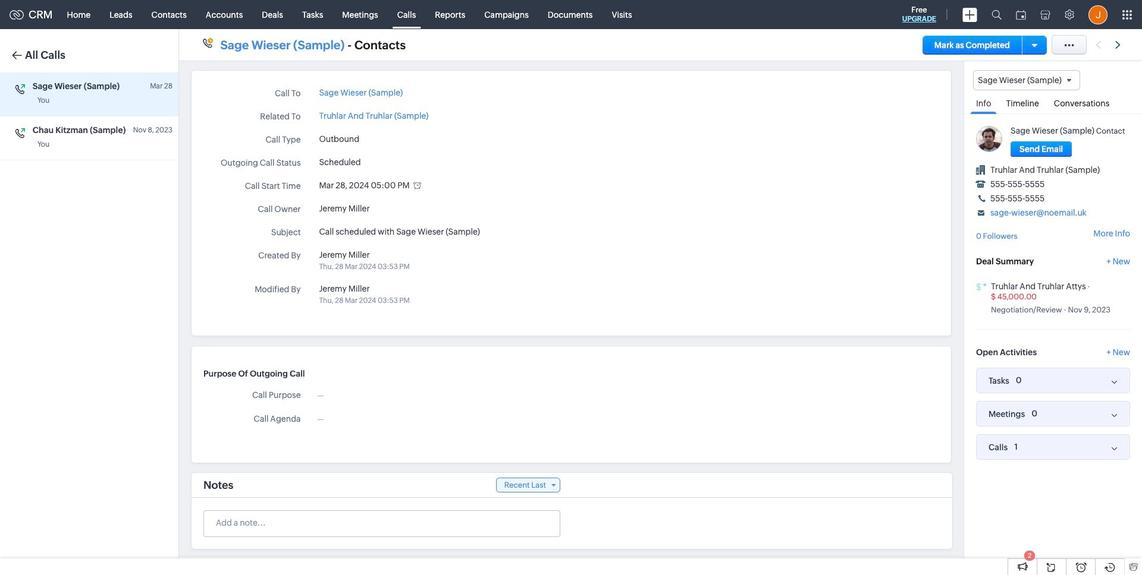 Task type: locate. For each thing, give the bounding box(es) containing it.
search element
[[985, 0, 1009, 29]]

profile image
[[1089, 5, 1108, 24]]

Add a note... field
[[204, 518, 559, 529]]

None button
[[1011, 142, 1072, 157]]

create menu element
[[955, 0, 985, 29]]

search image
[[992, 10, 1002, 20]]

None field
[[973, 70, 1080, 91]]

logo image
[[10, 10, 24, 19]]



Task type: vqa. For each thing, say whether or not it's contained in the screenshot.
Logo
yes



Task type: describe. For each thing, give the bounding box(es) containing it.
create menu image
[[962, 7, 977, 22]]

calendar image
[[1016, 10, 1026, 19]]

next record image
[[1115, 41, 1123, 49]]

profile element
[[1081, 0, 1115, 29]]

previous record image
[[1096, 41, 1101, 49]]



